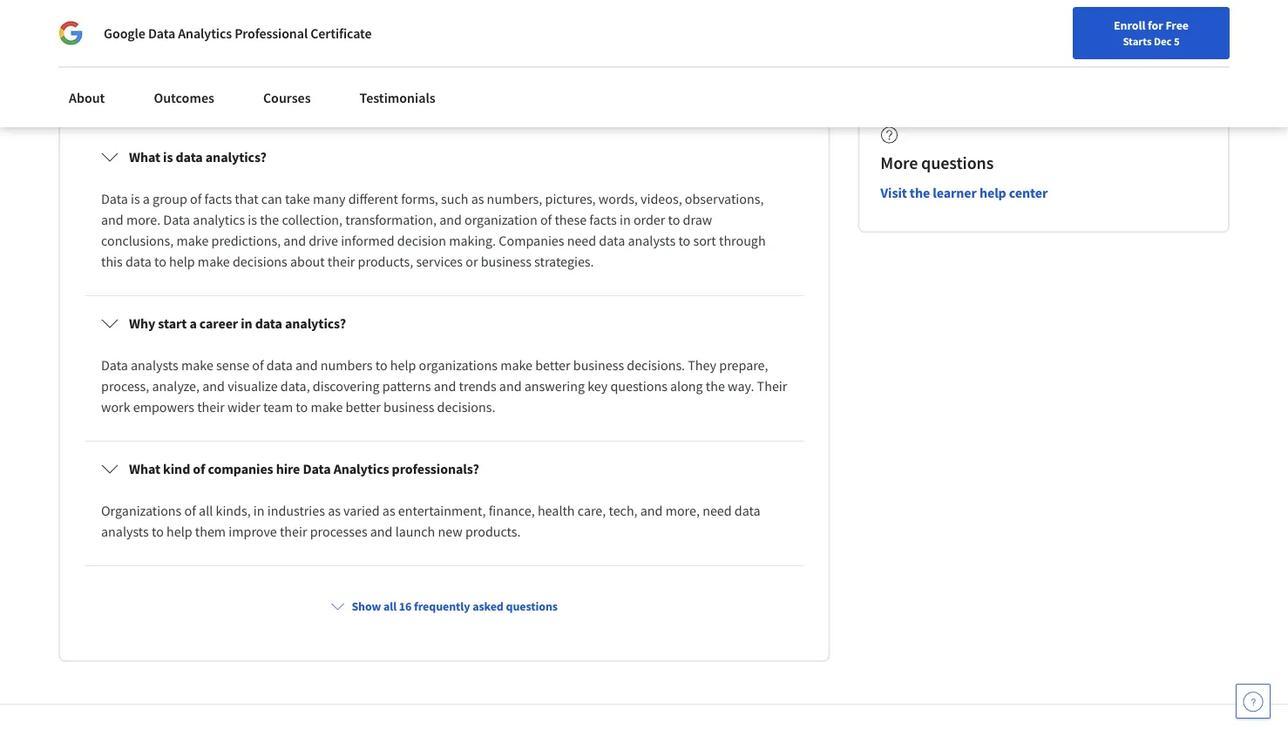Task type: locate. For each thing, give the bounding box(es) containing it.
1 horizontal spatial in
[[253, 502, 265, 520]]

business up key
[[573, 357, 624, 374]]

data
[[148, 24, 175, 42], [101, 190, 128, 208], [163, 211, 190, 229], [101, 357, 128, 374], [303, 461, 331, 478]]

1 vertical spatial what
[[129, 461, 160, 478]]

2 vertical spatial analysts
[[101, 523, 149, 541]]

make down 'predictions,'
[[198, 253, 230, 271]]

None search field
[[248, 11, 571, 46]]

data down group
[[163, 211, 190, 229]]

2 what from the top
[[129, 461, 160, 478]]

0 vertical spatial analytics
[[178, 24, 232, 42]]

1 vertical spatial their
[[197, 399, 225, 416]]

or
[[466, 253, 478, 271]]

trends
[[459, 378, 496, 395]]

in right career
[[241, 315, 252, 332]]

analytics
[[178, 24, 232, 42], [333, 461, 389, 478]]

of
[[190, 190, 202, 208], [540, 211, 552, 229], [252, 357, 264, 374], [193, 461, 205, 478], [184, 502, 196, 520]]

asked right frequently
[[472, 599, 504, 615]]

facts up analytics
[[204, 190, 232, 208]]

the
[[910, 185, 930, 202], [260, 211, 279, 229], [706, 378, 725, 395]]

outcomes link
[[143, 78, 225, 117]]

is inside dropdown button
[[163, 149, 173, 166]]

questions
[[242, 45, 344, 76], [921, 152, 994, 174], [610, 378, 667, 395], [506, 599, 558, 615]]

analytics? up numbers
[[285, 315, 346, 332]]

asked down google data analytics professional certificate
[[176, 45, 237, 76]]

0 horizontal spatial decisions.
[[437, 399, 495, 416]]

0 vertical spatial analytics?
[[205, 149, 267, 166]]

1 horizontal spatial facts
[[589, 211, 617, 229]]

2 horizontal spatial is
[[248, 211, 257, 229]]

what inside dropdown button
[[129, 461, 160, 478]]

help
[[979, 185, 1006, 202], [169, 253, 195, 271], [390, 357, 416, 374], [166, 523, 192, 541]]

help left them
[[166, 523, 192, 541]]

varied
[[343, 502, 380, 520]]

decisions.
[[627, 357, 685, 374], [437, 399, 495, 416]]

of up "visualize" at bottom
[[252, 357, 264, 374]]

what
[[129, 149, 160, 166], [129, 461, 160, 478]]

order
[[633, 211, 665, 229]]

analysts down "organizations"
[[101, 523, 149, 541]]

0 vertical spatial a
[[143, 190, 150, 208]]

2 vertical spatial in
[[253, 502, 265, 520]]

their inside the data analysts make sense of data and numbers to help organizations make better business decisions. they prepare, process, analyze, and visualize data, discovering patterns and trends and answering key questions along the way. their work empowers their wider team to make better business decisions.
[[197, 399, 225, 416]]

their
[[328, 253, 355, 271], [197, 399, 225, 416], [280, 523, 307, 541]]

0 horizontal spatial business
[[384, 399, 434, 416]]

what up group
[[129, 149, 160, 166]]

need down these
[[567, 232, 596, 250]]

as right 'such'
[[471, 190, 484, 208]]

the inside data is a group of facts that can take many different forms, such as numbers, pictures, words, videos, observations, and more. data analytics is the collection, transformation, and organization of these facts in order to draw conclusions, make predictions, and drive informed decision making. companies need data analysts to sort through this data to help make decisions about their products, services or business strategies.
[[260, 211, 279, 229]]

what is data analytics? button
[[87, 133, 801, 182]]

questions right key
[[610, 378, 667, 395]]

a inside data is a group of facts that can take many different forms, such as numbers, pictures, words, videos, observations, and more. data analytics is the collection, transformation, and organization of these facts in order to draw conclusions, make predictions, and drive informed decision making. companies need data analysts to sort through this data to help make decisions about their products, services or business strategies.
[[143, 190, 150, 208]]

asked inside dropdown button
[[472, 599, 504, 615]]

1 vertical spatial in
[[241, 315, 252, 332]]

2 vertical spatial their
[[280, 523, 307, 541]]

0 horizontal spatial the
[[260, 211, 279, 229]]

menu item
[[922, 17, 1034, 74]]

to inside organizations of all kinds, in industries as varied as entertainment, finance, health care, tech, and more, need data analysts to help them improve their processes and launch new products.
[[152, 523, 164, 541]]

business down companies
[[481, 253, 532, 271]]

0 vertical spatial in
[[620, 211, 631, 229]]

analysts inside data is a group of facts that can take many different forms, such as numbers, pictures, words, videos, observations, and more. data analytics is the collection, transformation, and organization of these facts in order to draw conclusions, make predictions, and drive informed decision making. companies need data analysts to sort through this data to help make decisions about their products, services or business strategies.
[[628, 232, 676, 250]]

hire
[[276, 461, 300, 478]]

all left 16
[[383, 599, 397, 615]]

is for data
[[131, 190, 140, 208]]

their down industries
[[280, 523, 307, 541]]

the down can
[[260, 211, 279, 229]]

along
[[670, 378, 703, 395]]

the right visit
[[910, 185, 930, 202]]

data right more,
[[735, 502, 761, 520]]

and right trends on the left of the page
[[499, 378, 522, 395]]

as up 'processes'
[[328, 502, 341, 520]]

testimonials link
[[349, 78, 446, 117]]

of inside the data analysts make sense of data and numbers to help organizations make better business decisions. they prepare, process, analyze, and visualize data, discovering patterns and trends and answering key questions along the way. their work empowers their wider team to make better business decisions.
[[252, 357, 264, 374]]

help inside data is a group of facts that can take many different forms, such as numbers, pictures, words, videos, observations, and more. data analytics is the collection, transformation, and organization of these facts in order to draw conclusions, make predictions, and drive informed decision making. companies need data analysts to sort through this data to help make decisions about their products, services or business strategies.
[[169, 253, 195, 271]]

0 horizontal spatial their
[[197, 399, 225, 416]]

1 vertical spatial analytics?
[[285, 315, 346, 332]]

0 vertical spatial analysts
[[628, 232, 676, 250]]

data up group
[[176, 149, 203, 166]]

1 horizontal spatial asked
[[472, 599, 504, 615]]

1 horizontal spatial their
[[280, 523, 307, 541]]

1 vertical spatial asked
[[472, 599, 504, 615]]

0 horizontal spatial all
[[199, 502, 213, 520]]

0 vertical spatial is
[[163, 149, 173, 166]]

tech,
[[609, 502, 638, 520]]

about
[[69, 89, 105, 106]]

improve
[[229, 523, 277, 541]]

analytics? up that in the top left of the page
[[205, 149, 267, 166]]

a for group
[[143, 190, 150, 208]]

strategies.
[[534, 253, 594, 271]]

1 horizontal spatial analytics?
[[285, 315, 346, 332]]

conclusions,
[[101, 232, 174, 250]]

analytics up varied
[[333, 461, 389, 478]]

1 horizontal spatial better
[[535, 357, 570, 374]]

a inside dropdown button
[[189, 315, 197, 332]]

1 horizontal spatial all
[[383, 599, 397, 615]]

team
[[263, 399, 293, 416]]

drive
[[309, 232, 338, 250]]

to
[[668, 211, 680, 229], [678, 232, 690, 250], [154, 253, 166, 271], [375, 357, 387, 374], [296, 399, 308, 416], [152, 523, 164, 541]]

take
[[285, 190, 310, 208]]

1 horizontal spatial analytics
[[333, 461, 389, 478]]

0 horizontal spatial analytics
[[178, 24, 232, 42]]

1 what from the top
[[129, 149, 160, 166]]

1 vertical spatial is
[[131, 190, 140, 208]]

informed
[[341, 232, 394, 250]]

the down they
[[706, 378, 725, 395]]

their inside organizations of all kinds, in industries as varied as entertainment, finance, health care, tech, and more, need data analysts to help them improve their processes and launch new products.
[[280, 523, 307, 541]]

1 vertical spatial the
[[260, 211, 279, 229]]

analyze,
[[152, 378, 200, 395]]

data right hire
[[303, 461, 331, 478]]

1 horizontal spatial business
[[481, 253, 532, 271]]

data inside organizations of all kinds, in industries as varied as entertainment, finance, health care, tech, and more, need data analysts to help them improve their processes and launch new products.
[[735, 502, 761, 520]]

facts down words,
[[589, 211, 617, 229]]

2 horizontal spatial business
[[573, 357, 624, 374]]

in for as
[[253, 502, 265, 520]]

help inside organizations of all kinds, in industries as varied as entertainment, finance, health care, tech, and more, need data analysts to help them improve their processes and launch new products.
[[166, 523, 192, 541]]

0 vertical spatial their
[[328, 253, 355, 271]]

visit the learner help center
[[880, 185, 1048, 202]]

patterns
[[382, 378, 431, 395]]

asked
[[176, 45, 237, 76], [472, 599, 504, 615]]

sort
[[693, 232, 716, 250]]

0 horizontal spatial asked
[[176, 45, 237, 76]]

0 horizontal spatial in
[[241, 315, 252, 332]]

professional
[[235, 24, 308, 42]]

0 vertical spatial need
[[567, 232, 596, 250]]

that
[[235, 190, 259, 208]]

0 horizontal spatial better
[[346, 399, 381, 416]]

testimonials
[[360, 89, 436, 106]]

2 vertical spatial business
[[384, 399, 434, 416]]

0 vertical spatial facts
[[204, 190, 232, 208]]

in
[[620, 211, 631, 229], [241, 315, 252, 332], [253, 502, 265, 520]]

2 horizontal spatial the
[[910, 185, 930, 202]]

and down 'such'
[[439, 211, 462, 229]]

2 horizontal spatial as
[[471, 190, 484, 208]]

questions up learner
[[921, 152, 994, 174]]

0 horizontal spatial need
[[567, 232, 596, 250]]

in inside organizations of all kinds, in industries as varied as entertainment, finance, health care, tech, and more, need data analysts to help them improve their processes and launch new products.
[[253, 502, 265, 520]]

in for analytics?
[[241, 315, 252, 332]]

what left 'kind'
[[129, 461, 160, 478]]

their down drive
[[328, 253, 355, 271]]

questions inside dropdown button
[[506, 599, 558, 615]]

0 horizontal spatial a
[[143, 190, 150, 208]]

data up data,
[[267, 357, 293, 374]]

of inside dropdown button
[[193, 461, 205, 478]]

industries
[[267, 502, 325, 520]]

questions down products.
[[506, 599, 558, 615]]

as right varied
[[382, 502, 395, 520]]

0 vertical spatial asked
[[176, 45, 237, 76]]

better up the answering
[[535, 357, 570, 374]]

transformation,
[[345, 211, 437, 229]]

1 vertical spatial all
[[383, 599, 397, 615]]

analysts
[[628, 232, 676, 250], [131, 357, 178, 374], [101, 523, 149, 541]]

of left these
[[540, 211, 552, 229]]

start
[[158, 315, 187, 332]]

2 vertical spatial the
[[706, 378, 725, 395]]

is down that in the top left of the page
[[248, 211, 257, 229]]

many
[[313, 190, 346, 208]]

to left sort
[[678, 232, 690, 250]]

make down analytics
[[176, 232, 209, 250]]

show notifications image
[[1053, 22, 1074, 43]]

data,
[[280, 378, 310, 395]]

0 vertical spatial what
[[129, 149, 160, 166]]

and left more.
[[101, 211, 123, 229]]

their inside data is a group of facts that can take many different forms, such as numbers, pictures, words, videos, observations, and more. data analytics is the collection, transformation, and organization of these facts in order to draw conclusions, make predictions, and drive informed decision making. companies need data analysts to sort through this data to help make decisions about their products, services or business strategies.
[[328, 253, 355, 271]]

need inside organizations of all kinds, in industries as varied as entertainment, finance, health care, tech, and more, need data analysts to help them improve their processes and launch new products.
[[703, 502, 732, 520]]

and up about
[[284, 232, 306, 250]]

health
[[538, 502, 575, 520]]

processes
[[310, 523, 367, 541]]

0 vertical spatial better
[[535, 357, 570, 374]]

forms,
[[401, 190, 438, 208]]

is for what
[[163, 149, 173, 166]]

of up them
[[184, 502, 196, 520]]

1 vertical spatial need
[[703, 502, 732, 520]]

is up more.
[[131, 190, 140, 208]]

help inside the data analysts make sense of data and numbers to help organizations make better business decisions. they prepare, process, analyze, and visualize data, discovering patterns and trends and answering key questions along the way. their work empowers their wider team to make better business decisions.
[[390, 357, 416, 374]]

and down organizations
[[434, 378, 456, 395]]

about link
[[58, 78, 115, 117]]

facts
[[204, 190, 232, 208], [589, 211, 617, 229]]

outcomes
[[154, 89, 214, 106]]

of right 'kind'
[[193, 461, 205, 478]]

what inside dropdown button
[[129, 149, 160, 166]]

1 vertical spatial decisions.
[[437, 399, 495, 416]]

0 vertical spatial all
[[199, 502, 213, 520]]

make
[[176, 232, 209, 250], [198, 253, 230, 271], [181, 357, 213, 374], [500, 357, 533, 374], [311, 399, 343, 416]]

show
[[352, 599, 381, 615]]

analysts down the order
[[628, 232, 676, 250]]

business down patterns on the bottom of page
[[384, 399, 434, 416]]

they
[[688, 357, 716, 374]]

of inside organizations of all kinds, in industries as varied as entertainment, finance, health care, tech, and more, need data analysts to help them improve their processes and launch new products.
[[184, 502, 196, 520]]

coursera image
[[21, 14, 132, 42]]

as inside data is a group of facts that can take many different forms, such as numbers, pictures, words, videos, observations, and more. data analytics is the collection, transformation, and organization of these facts in order to draw conclusions, make predictions, and drive informed decision making. companies need data analysts to sort through this data to help make decisions about their products, services or business strategies.
[[471, 190, 484, 208]]

analysts up analyze,
[[131, 357, 178, 374]]

decisions. up along at right
[[627, 357, 685, 374]]

1 horizontal spatial decisions.
[[627, 357, 685, 374]]

the inside the data analysts make sense of data and numbers to help organizations make better business decisions. they prepare, process, analyze, and visualize data, discovering patterns and trends and answering key questions along the way. their work empowers their wider team to make better business decisions.
[[706, 378, 725, 395]]

prepare,
[[719, 357, 768, 374]]

collapsed list
[[81, 127, 807, 736]]

1 horizontal spatial the
[[706, 378, 725, 395]]

through
[[719, 232, 766, 250]]

0 horizontal spatial is
[[131, 190, 140, 208]]

collection,
[[282, 211, 343, 229]]

1 vertical spatial better
[[346, 399, 381, 416]]

a up more.
[[143, 190, 150, 208]]

need right more,
[[703, 502, 732, 520]]

analytics up the frequently asked questions
[[178, 24, 232, 42]]

in down words,
[[620, 211, 631, 229]]

all up them
[[199, 502, 213, 520]]

is up group
[[163, 149, 173, 166]]

center
[[1009, 185, 1048, 202]]

1 vertical spatial a
[[189, 315, 197, 332]]

help down conclusions,
[[169, 253, 195, 271]]

1 vertical spatial facts
[[589, 211, 617, 229]]

to down "organizations"
[[152, 523, 164, 541]]

0 vertical spatial business
[[481, 253, 532, 271]]

a right start
[[189, 315, 197, 332]]

their left wider
[[197, 399, 225, 416]]

in up improve
[[253, 502, 265, 520]]

make down the discovering
[[311, 399, 343, 416]]

1 vertical spatial analytics
[[333, 461, 389, 478]]

1 horizontal spatial need
[[703, 502, 732, 520]]

2 horizontal spatial their
[[328, 253, 355, 271]]

decisions
[[233, 253, 287, 271]]

2 horizontal spatial in
[[620, 211, 631, 229]]

help up patterns on the bottom of page
[[390, 357, 416, 374]]

and down varied
[[370, 523, 393, 541]]

empowers
[[133, 399, 194, 416]]

1 horizontal spatial is
[[163, 149, 173, 166]]

better
[[535, 357, 570, 374], [346, 399, 381, 416]]

1 horizontal spatial a
[[189, 315, 197, 332]]

analysts inside the data analysts make sense of data and numbers to help organizations make better business decisions. they prepare, process, analyze, and visualize data, discovering patterns and trends and answering key questions along the way. their work empowers their wider team to make better business decisions.
[[131, 357, 178, 374]]

and
[[101, 211, 123, 229], [439, 211, 462, 229], [284, 232, 306, 250], [295, 357, 318, 374], [202, 378, 225, 395], [434, 378, 456, 395], [499, 378, 522, 395], [640, 502, 663, 520], [370, 523, 393, 541]]

decisions. down trends on the left of the page
[[437, 399, 495, 416]]

in inside dropdown button
[[241, 315, 252, 332]]

data up process,
[[101, 357, 128, 374]]

making.
[[449, 232, 496, 250]]

better down the discovering
[[346, 399, 381, 416]]

what kind of companies hire data analytics professionals? button
[[87, 445, 801, 494]]

1 vertical spatial analysts
[[131, 357, 178, 374]]

google image
[[58, 21, 83, 45]]

predictions,
[[211, 232, 281, 250]]



Task type: describe. For each thing, give the bounding box(es) containing it.
videos,
[[641, 190, 682, 208]]

more
[[880, 152, 918, 174]]

analytics
[[193, 211, 245, 229]]

process,
[[101, 378, 149, 395]]

0 horizontal spatial as
[[328, 502, 341, 520]]

can
[[261, 190, 282, 208]]

this
[[101, 253, 123, 271]]

their
[[757, 378, 787, 395]]

make up the answering
[[500, 357, 533, 374]]

answering
[[524, 378, 585, 395]]

group
[[153, 190, 187, 208]]

why start a career in data analytics? button
[[87, 299, 801, 348]]

analytics inside what kind of companies hire data analytics professionals? dropdown button
[[333, 461, 389, 478]]

and up data,
[[295, 357, 318, 374]]

0 vertical spatial the
[[910, 185, 930, 202]]

what kind of companies hire data analytics professionals?
[[129, 461, 479, 478]]

them
[[195, 523, 226, 541]]

data down conclusions,
[[125, 253, 151, 271]]

organizations of all kinds, in industries as varied as entertainment, finance, health care, tech, and more, need data analysts to help them improve their processes and launch new products.
[[101, 502, 763, 541]]

google
[[104, 24, 145, 42]]

all inside dropdown button
[[383, 599, 397, 615]]

wider
[[227, 399, 260, 416]]

and down sense
[[202, 378, 225, 395]]

all inside organizations of all kinds, in industries as varied as entertainment, finance, health care, tech, and more, need data analysts to help them improve their processes and launch new products.
[[199, 502, 213, 520]]

in inside data is a group of facts that can take many different forms, such as numbers, pictures, words, videos, observations, and more. data analytics is the collection, transformation, and organization of these facts in order to draw conclusions, make predictions, and drive informed decision making. companies need data analysts to sort through this data to help make decisions about their products, services or business strategies.
[[620, 211, 631, 229]]

2 vertical spatial is
[[248, 211, 257, 229]]

frequently asked questions
[[58, 45, 344, 76]]

data up more.
[[101, 190, 128, 208]]

words,
[[599, 190, 638, 208]]

new
[[438, 523, 463, 541]]

launch
[[395, 523, 435, 541]]

data inside the data analysts make sense of data and numbers to help organizations make better business decisions. they prepare, process, analyze, and visualize data, discovering patterns and trends and answering key questions along the way. their work empowers their wider team to make better business decisions.
[[101, 357, 128, 374]]

kinds,
[[216, 502, 251, 520]]

5
[[1174, 34, 1180, 48]]

services
[[416, 253, 463, 271]]

career
[[199, 315, 238, 332]]

numbers
[[321, 357, 373, 374]]

why start a career in data analytics?
[[129, 315, 346, 332]]

courses
[[263, 89, 311, 106]]

what for what kind of companies hire data analytics professionals?
[[129, 461, 160, 478]]

key
[[588, 378, 608, 395]]

to up patterns on the bottom of page
[[375, 357, 387, 374]]

visualize
[[228, 378, 278, 395]]

numbers,
[[487, 190, 542, 208]]

help center image
[[1243, 691, 1264, 712]]

16
[[399, 599, 412, 615]]

draw
[[683, 211, 712, 229]]

learner
[[933, 185, 977, 202]]

data right career
[[255, 315, 282, 332]]

frequently
[[58, 45, 172, 76]]

enroll for free starts dec 5
[[1114, 17, 1189, 48]]

what for what is data analytics?
[[129, 149, 160, 166]]

enroll
[[1114, 17, 1145, 33]]

for
[[1148, 17, 1163, 33]]

about
[[290, 253, 325, 271]]

more.
[[126, 211, 160, 229]]

products.
[[465, 523, 521, 541]]

data down words,
[[599, 232, 625, 250]]

what is data analytics?
[[129, 149, 267, 166]]

data inside the data analysts make sense of data and numbers to help organizations make better business decisions. they prepare, process, analyze, and visualize data, discovering patterns and trends and answering key questions along the way. their work empowers their wider team to make better business decisions.
[[267, 357, 293, 374]]

certificate
[[310, 24, 372, 42]]

such
[[441, 190, 468, 208]]

to down conclusions,
[[154, 253, 166, 271]]

organizations
[[101, 502, 182, 520]]

professionals?
[[392, 461, 479, 478]]

0 horizontal spatial analytics?
[[205, 149, 267, 166]]

google data analytics professional certificate
[[104, 24, 372, 42]]

questions down professional
[[242, 45, 344, 76]]

why
[[129, 315, 155, 332]]

more questions
[[880, 152, 994, 174]]

free
[[1166, 17, 1189, 33]]

make up analyze,
[[181, 357, 213, 374]]

1 horizontal spatial as
[[382, 502, 395, 520]]

0 horizontal spatial facts
[[204, 190, 232, 208]]

organizations
[[419, 357, 498, 374]]

visit
[[880, 185, 907, 202]]

organization
[[465, 211, 537, 229]]

help left center at the top right of page
[[979, 185, 1006, 202]]

pictures,
[[545, 190, 596, 208]]

and right tech,
[[640, 502, 663, 520]]

show all 16 frequently asked questions
[[352, 599, 558, 615]]

data inside dropdown button
[[303, 461, 331, 478]]

to left draw
[[668, 211, 680, 229]]

starts
[[1123, 34, 1152, 48]]

analysts inside organizations of all kinds, in industries as varied as entertainment, finance, health care, tech, and more, need data analysts to help them improve their processes and launch new products.
[[101, 523, 149, 541]]

need inside data is a group of facts that can take many different forms, such as numbers, pictures, words, videos, observations, and more. data analytics is the collection, transformation, and organization of these facts in order to draw conclusions, make predictions, and drive informed decision making. companies need data analysts to sort through this data to help make decisions about their products, services or business strategies.
[[567, 232, 596, 250]]

decision
[[397, 232, 446, 250]]

frequently
[[414, 599, 470, 615]]

visit the learner help center link
[[880, 185, 1048, 202]]

work
[[101, 399, 130, 416]]

questions inside the data analysts make sense of data and numbers to help organizations make better business decisions. they prepare, process, analyze, and visualize data, discovering patterns and trends and answering key questions along the way. their work empowers their wider team to make better business decisions.
[[610, 378, 667, 395]]

products,
[[358, 253, 413, 271]]

to down data,
[[296, 399, 308, 416]]

data right google
[[148, 24, 175, 42]]

kind
[[163, 461, 190, 478]]

companies
[[208, 461, 273, 478]]

1 vertical spatial business
[[573, 357, 624, 374]]

of right group
[[190, 190, 202, 208]]

business inside data is a group of facts that can take many different forms, such as numbers, pictures, words, videos, observations, and more. data analytics is the collection, transformation, and organization of these facts in order to draw conclusions, make predictions, and drive informed decision making. companies need data analysts to sort through this data to help make decisions about their products, services or business strategies.
[[481, 253, 532, 271]]

these
[[555, 211, 587, 229]]

way.
[[728, 378, 754, 395]]

a for career
[[189, 315, 197, 332]]

show all 16 frequently asked questions button
[[324, 591, 565, 623]]

0 vertical spatial decisions.
[[627, 357, 685, 374]]



Task type: vqa. For each thing, say whether or not it's contained in the screenshot.
middle skills
no



